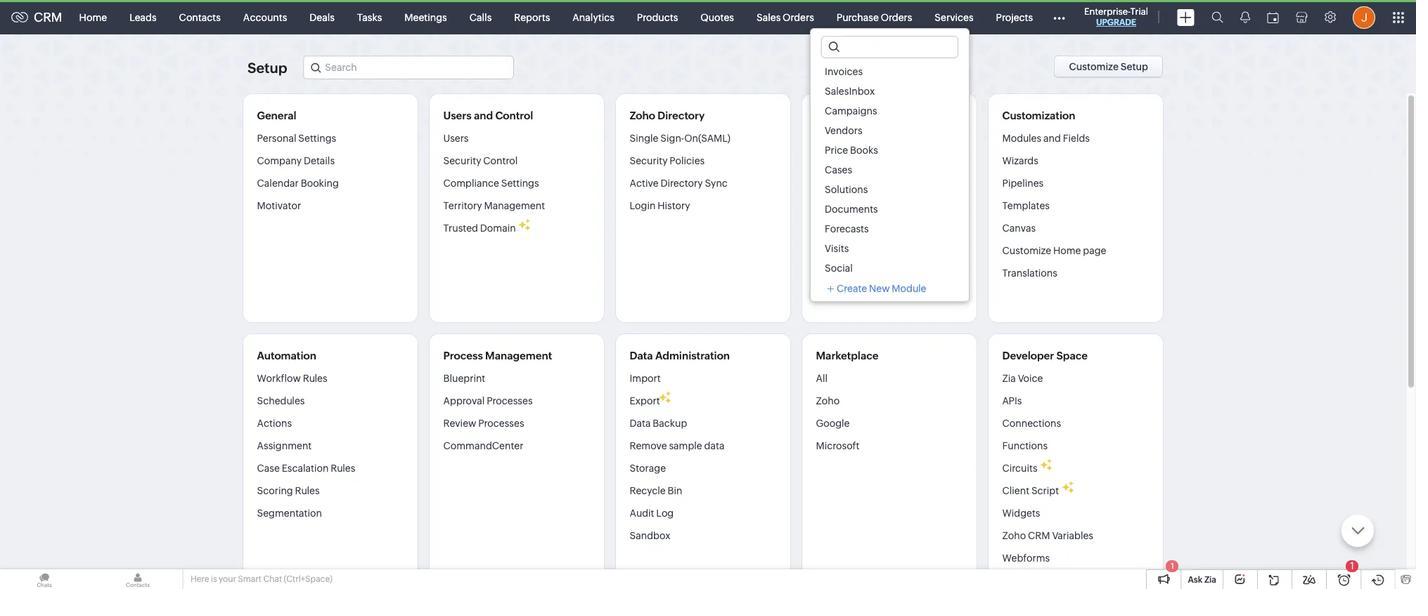 Task type: locate. For each thing, give the bounding box(es) containing it.
quotes link
[[689, 0, 745, 34]]

actions
[[257, 418, 292, 430]]

1 data from the top
[[630, 350, 653, 362]]

data down export link on the bottom of the page
[[630, 418, 651, 430]]

modules and fields
[[1002, 133, 1090, 144]]

google
[[816, 418, 850, 430]]

directory down policies
[[661, 178, 703, 189]]

enterprise-
[[1084, 6, 1130, 17]]

0 vertical spatial users
[[443, 110, 472, 122]]

0 horizontal spatial customize
[[1002, 245, 1051, 257]]

zia voice
[[1002, 373, 1043, 385]]

home left page
[[1053, 245, 1081, 257]]

None field
[[303, 56, 514, 79]]

social link up visits
[[816, 217, 844, 240]]

0 horizontal spatial settings
[[298, 133, 336, 144]]

commandcenter
[[443, 441, 523, 452]]

1 horizontal spatial setup
[[1121, 61, 1148, 72]]

company
[[257, 155, 302, 167]]

directory for active
[[661, 178, 703, 189]]

1 vertical spatial home
[[1053, 245, 1081, 257]]

orders up search modules text box
[[881, 12, 912, 23]]

sales orders link
[[745, 0, 825, 34]]

1 vertical spatial and
[[1044, 133, 1061, 144]]

settings up territory management link
[[501, 178, 539, 189]]

signals image
[[1240, 11, 1250, 23]]

audit
[[630, 508, 654, 520]]

0 vertical spatial and
[[474, 110, 493, 122]]

directory up single sign-on(saml)
[[658, 110, 705, 122]]

1 horizontal spatial chat
[[816, 245, 838, 257]]

and left fields
[[1044, 133, 1061, 144]]

trusted domain link
[[443, 217, 516, 240]]

1 vertical spatial users
[[443, 133, 469, 144]]

chat up signals
[[816, 245, 838, 257]]

zia right ask in the right of the page
[[1205, 576, 1217, 586]]

home inside 'link'
[[79, 12, 107, 23]]

2 data from the top
[[630, 418, 651, 430]]

schedules
[[257, 396, 305, 407]]

functions
[[1002, 441, 1048, 452]]

1 vertical spatial social
[[825, 263, 853, 274]]

personal
[[257, 133, 296, 144]]

tasks link
[[346, 0, 393, 34]]

processes down approval processes
[[478, 418, 524, 430]]

2 orders from the left
[[881, 12, 912, 23]]

processes for approval processes
[[487, 396, 533, 407]]

settings up details
[[298, 133, 336, 144]]

1 horizontal spatial home
[[1053, 245, 1081, 257]]

1 vertical spatial settings
[[501, 178, 539, 189]]

0 vertical spatial home
[[79, 12, 107, 23]]

wizards link
[[1002, 150, 1038, 172]]

customize up translations
[[1002, 245, 1051, 257]]

salesinbox
[[825, 85, 875, 97]]

1 horizontal spatial customize
[[1069, 61, 1119, 72]]

search image
[[1212, 11, 1224, 23]]

0 vertical spatial data
[[630, 350, 653, 362]]

2 vertical spatial zoho
[[1002, 531, 1026, 542]]

space
[[1057, 350, 1088, 362]]

zoho crm variables link
[[1002, 525, 1093, 548]]

documents link
[[811, 199, 969, 219]]

social link up "create new module"
[[811, 258, 969, 278]]

users up users link
[[443, 110, 472, 122]]

customize inside "link"
[[1002, 245, 1051, 257]]

business
[[816, 178, 856, 189]]

sync
[[705, 178, 728, 189]]

1 horizontal spatial zoho
[[816, 396, 840, 407]]

portals link
[[816, 285, 847, 307]]

rules inside scoring rules 'link'
[[295, 486, 320, 497]]

Search text field
[[304, 56, 514, 79]]

control inside security control 'link'
[[483, 155, 518, 167]]

1 users from the top
[[443, 110, 472, 122]]

customize home page link
[[1002, 240, 1106, 262]]

0 horizontal spatial chat
[[263, 575, 282, 585]]

crm up webforms
[[1028, 531, 1050, 542]]

sign-
[[661, 133, 684, 144]]

0 horizontal spatial setup
[[248, 59, 287, 76]]

remove sample data
[[630, 441, 725, 452]]

1 orders from the left
[[783, 12, 814, 23]]

storage
[[630, 463, 666, 475]]

sales orders
[[757, 12, 814, 23]]

0 vertical spatial management
[[484, 200, 545, 212]]

1 horizontal spatial and
[[1044, 133, 1061, 144]]

social up visits
[[816, 223, 844, 234]]

1 vertical spatial management
[[485, 350, 552, 362]]

deals
[[310, 12, 335, 23]]

calendar image
[[1267, 12, 1279, 23]]

1 horizontal spatial zia
[[1205, 576, 1217, 586]]

commandcenter link
[[443, 435, 523, 458]]

review
[[443, 418, 476, 430]]

security policies
[[630, 155, 705, 167]]

approval processes link
[[443, 390, 533, 413]]

details
[[304, 155, 335, 167]]

territory management link
[[443, 195, 545, 217]]

data up import
[[630, 350, 653, 362]]

1 vertical spatial processes
[[478, 418, 524, 430]]

control up compliance settings link
[[483, 155, 518, 167]]

list box
[[811, 62, 969, 278]]

1 vertical spatial control
[[483, 155, 518, 167]]

workflow rules link
[[257, 373, 327, 390]]

remove
[[630, 441, 667, 452]]

security inside 'link'
[[443, 155, 481, 167]]

create new module link
[[827, 283, 926, 294]]

security
[[443, 155, 481, 167], [630, 155, 668, 167]]

contacts image
[[94, 570, 182, 590]]

0 vertical spatial chat
[[816, 245, 838, 257]]

0 vertical spatial social
[[816, 223, 844, 234]]

zoho down widgets 'link'
[[1002, 531, 1026, 542]]

social
[[816, 223, 844, 234], [825, 263, 853, 274]]

1 vertical spatial zoho
[[816, 396, 840, 407]]

0 vertical spatial crm
[[34, 10, 62, 25]]

1 vertical spatial crm
[[1028, 531, 1050, 542]]

1 vertical spatial social link
[[811, 258, 969, 278]]

campaigns link
[[811, 101, 969, 121]]

smart
[[238, 575, 262, 585]]

customize setup
[[1069, 61, 1148, 72]]

zoho up single
[[630, 110, 655, 122]]

home inside "link"
[[1053, 245, 1081, 257]]

0 horizontal spatial orders
[[783, 12, 814, 23]]

scoring
[[257, 486, 293, 497]]

translations
[[1002, 268, 1058, 279]]

purchase
[[837, 12, 879, 23]]

scoring rules link
[[257, 480, 320, 503]]

1 vertical spatial chat
[[263, 575, 282, 585]]

trial
[[1130, 6, 1148, 17]]

2 horizontal spatial zoho
[[1002, 531, 1026, 542]]

1 horizontal spatial security
[[630, 155, 668, 167]]

rules right the "workflow"
[[303, 373, 327, 385]]

administration
[[655, 350, 730, 362]]

2 users from the top
[[443, 133, 469, 144]]

customize home page
[[1002, 245, 1106, 257]]

workflow
[[257, 373, 301, 385]]

blueprint link
[[443, 373, 485, 390]]

import link
[[630, 373, 661, 390]]

1 vertical spatial directory
[[661, 178, 703, 189]]

automation
[[257, 350, 316, 362]]

email
[[816, 133, 841, 144]]

vendors link
[[811, 121, 969, 140]]

personal settings
[[257, 133, 336, 144]]

users up security control
[[443, 133, 469, 144]]

0 vertical spatial processes
[[487, 396, 533, 407]]

management up approval processes
[[485, 350, 552, 362]]

Search Modules text field
[[822, 36, 958, 57]]

zia left 'voice'
[[1002, 373, 1016, 385]]

1 vertical spatial rules
[[331, 463, 355, 475]]

0 vertical spatial directory
[[658, 110, 705, 122]]

data administration
[[630, 350, 730, 362]]

widgets link
[[1002, 503, 1040, 525]]

setup up general
[[248, 59, 287, 76]]

management inside territory management link
[[484, 200, 545, 212]]

security down users link
[[443, 155, 481, 167]]

social down visits
[[825, 263, 853, 274]]

pipelines
[[1002, 178, 1044, 189]]

1 vertical spatial zia
[[1205, 576, 1217, 586]]

1 security from the left
[[443, 155, 481, 167]]

create
[[837, 283, 867, 294]]

orders
[[783, 12, 814, 23], [881, 12, 912, 23]]

zoho for zoho
[[816, 396, 840, 407]]

customize inside button
[[1069, 61, 1119, 72]]

and inside "link"
[[1044, 133, 1061, 144]]

orders right sales
[[783, 12, 814, 23]]

visits
[[825, 243, 849, 254]]

1 horizontal spatial settings
[[501, 178, 539, 189]]

data inside data backup link
[[630, 418, 651, 430]]

0 horizontal spatial zoho
[[630, 110, 655, 122]]

crm left home 'link'
[[34, 10, 62, 25]]

quotes
[[701, 12, 734, 23]]

1 vertical spatial customize
[[1002, 245, 1051, 257]]

booking
[[301, 178, 339, 189]]

contacts
[[179, 12, 221, 23]]

0 horizontal spatial crm
[[34, 10, 62, 25]]

Other Modules field
[[1044, 6, 1075, 28]]

2 vertical spatial rules
[[295, 486, 320, 497]]

directory for zoho
[[658, 110, 705, 122]]

on(saml)
[[684, 133, 731, 144]]

security up the active
[[630, 155, 668, 167]]

zoho for zoho crm variables
[[1002, 531, 1026, 542]]

storage link
[[630, 458, 666, 480]]

1 horizontal spatial orders
[[881, 12, 912, 23]]

home left leads link
[[79, 12, 107, 23]]

processes up review processes
[[487, 396, 533, 407]]

upgrade
[[1096, 18, 1136, 27]]

2 security from the left
[[630, 155, 668, 167]]

zia
[[1002, 373, 1016, 385], [1205, 576, 1217, 586]]

0 vertical spatial rules
[[303, 373, 327, 385]]

0 vertical spatial customize
[[1069, 61, 1119, 72]]

0 horizontal spatial and
[[474, 110, 493, 122]]

active directory sync
[[630, 178, 728, 189]]

approval processes
[[443, 396, 533, 407]]

0 horizontal spatial security
[[443, 155, 481, 167]]

0 vertical spatial settings
[[298, 133, 336, 144]]

0 vertical spatial social link
[[816, 217, 844, 240]]

1 vertical spatial data
[[630, 418, 651, 430]]

1 horizontal spatial crm
[[1028, 531, 1050, 542]]

motivator link
[[257, 195, 301, 217]]

users for users
[[443, 133, 469, 144]]

territory
[[443, 200, 482, 212]]

zoho down all link
[[816, 396, 840, 407]]

rules right escalation
[[331, 463, 355, 475]]

rules inside workflow rules link
[[303, 373, 327, 385]]

control
[[495, 110, 533, 122], [483, 155, 518, 167]]

deals link
[[298, 0, 346, 34]]

reports
[[514, 12, 550, 23]]

management for territory management
[[484, 200, 545, 212]]

0 vertical spatial zoho
[[630, 110, 655, 122]]

and up security control
[[474, 110, 493, 122]]

case escalation rules link
[[257, 458, 355, 480]]

create menu image
[[1177, 9, 1195, 26]]

0 horizontal spatial zia
[[1002, 373, 1016, 385]]

rules
[[303, 373, 327, 385], [331, 463, 355, 475], [295, 486, 320, 497]]

calendar booking link
[[257, 172, 339, 195]]

0 horizontal spatial home
[[79, 12, 107, 23]]

0 vertical spatial zia
[[1002, 373, 1016, 385]]

calls link
[[458, 0, 503, 34]]

control up security control 'link'
[[495, 110, 533, 122]]

management up domain
[[484, 200, 545, 212]]

customize down upgrade
[[1069, 61, 1119, 72]]

users for users and control
[[443, 110, 472, 122]]

1
[[1350, 561, 1354, 572], [1171, 563, 1174, 571]]

rules down case escalation rules
[[295, 486, 320, 497]]

cases link
[[811, 160, 969, 180]]

setup down upgrade
[[1121, 61, 1148, 72]]

translations link
[[1002, 262, 1058, 285]]

profile image
[[1353, 6, 1375, 28]]

customize
[[1069, 61, 1119, 72], [1002, 245, 1051, 257]]

data backup
[[630, 418, 687, 430]]

chat right smart
[[263, 575, 282, 585]]



Task type: vqa. For each thing, say whether or not it's contained in the screenshot.
Zoho link
yes



Task type: describe. For each thing, give the bounding box(es) containing it.
domain
[[480, 223, 516, 234]]

webforms link
[[1002, 548, 1050, 570]]

templates link
[[1002, 195, 1050, 217]]

orders for sales orders
[[783, 12, 814, 23]]

enterprise-trial upgrade
[[1084, 6, 1148, 27]]

rules for workflow rules
[[303, 373, 327, 385]]

create menu element
[[1169, 0, 1203, 34]]

connections link
[[1002, 413, 1061, 435]]

security control
[[443, 155, 518, 167]]

and for modules
[[1044, 133, 1061, 144]]

home link
[[68, 0, 118, 34]]

segmentation
[[257, 508, 322, 520]]

orders for purchase orders
[[881, 12, 912, 23]]

module
[[892, 283, 926, 294]]

page
[[1083, 245, 1106, 257]]

projects
[[996, 12, 1033, 23]]

case escalation rules
[[257, 463, 355, 475]]

vendors
[[825, 125, 862, 136]]

notification sms link
[[816, 195, 893, 217]]

forecasts link
[[811, 219, 969, 239]]

0 horizontal spatial 1
[[1171, 563, 1174, 571]]

recycle bin link
[[630, 480, 682, 503]]

telephony link
[[816, 150, 864, 172]]

settings for personal settings
[[298, 133, 336, 144]]

documents
[[825, 204, 878, 215]]

log
[[656, 508, 674, 520]]

rules inside the 'case escalation rules' link
[[331, 463, 355, 475]]

assignment link
[[257, 435, 312, 458]]

zoho crm variables
[[1002, 531, 1093, 542]]

active
[[630, 178, 659, 189]]

client script
[[1002, 486, 1059, 497]]

customization
[[1002, 110, 1075, 122]]

1 horizontal spatial 1
[[1350, 561, 1354, 572]]

tasks
[[357, 12, 382, 23]]

ask
[[1188, 576, 1203, 586]]

customize for customize setup
[[1069, 61, 1119, 72]]

notification sms
[[816, 200, 893, 212]]

apis link
[[1002, 390, 1022, 413]]

voice
[[1018, 373, 1043, 385]]

single
[[630, 133, 659, 144]]

backup
[[653, 418, 687, 430]]

functions link
[[1002, 435, 1048, 458]]

leads link
[[118, 0, 168, 34]]

security for security policies
[[630, 155, 668, 167]]

microsoft
[[816, 441, 860, 452]]

business messaging link
[[816, 172, 908, 195]]

sandbox link
[[630, 525, 671, 548]]

audit log link
[[630, 503, 674, 525]]

your
[[219, 575, 236, 585]]

sms
[[872, 200, 893, 212]]

templates
[[1002, 200, 1050, 212]]

policies
[[670, 155, 705, 167]]

data for data backup
[[630, 418, 651, 430]]

profile element
[[1345, 0, 1384, 34]]

remove sample data link
[[630, 435, 725, 458]]

motivator
[[257, 200, 301, 212]]

sales
[[757, 12, 781, 23]]

security for security control
[[443, 155, 481, 167]]

settings for compliance settings
[[501, 178, 539, 189]]

signals
[[816, 268, 849, 279]]

chats image
[[0, 570, 89, 590]]

purchase orders
[[837, 12, 912, 23]]

leads
[[129, 12, 157, 23]]

zoho directory
[[630, 110, 705, 122]]

and for users
[[474, 110, 493, 122]]

setup inside button
[[1121, 61, 1148, 72]]

widgets
[[1002, 508, 1040, 520]]

compliance
[[443, 178, 499, 189]]

case
[[257, 463, 280, 475]]

process
[[443, 350, 483, 362]]

customize for customize home page
[[1002, 245, 1051, 257]]

company details link
[[257, 150, 335, 172]]

general
[[257, 110, 296, 122]]

purchase orders link
[[825, 0, 924, 34]]

crm link
[[11, 10, 62, 25]]

solutions link
[[811, 180, 969, 199]]

management for process management
[[485, 350, 552, 362]]

variables
[[1052, 531, 1093, 542]]

company details
[[257, 155, 335, 167]]

history
[[658, 200, 690, 212]]

recycle bin
[[630, 486, 682, 497]]

calendar
[[257, 178, 299, 189]]

schedules link
[[257, 390, 305, 413]]

rules for scoring rules
[[295, 486, 320, 497]]

signals link
[[816, 262, 849, 285]]

wizards
[[1002, 155, 1038, 167]]

data for data administration
[[630, 350, 653, 362]]

compliance settings link
[[443, 172, 539, 195]]

here
[[191, 575, 209, 585]]

data
[[704, 441, 725, 452]]

workflow rules
[[257, 373, 327, 385]]

circuits link
[[1002, 458, 1038, 480]]

reports link
[[503, 0, 561, 34]]

campaigns
[[825, 105, 877, 116]]

security control link
[[443, 150, 518, 172]]

0 vertical spatial control
[[495, 110, 533, 122]]

contacts link
[[168, 0, 232, 34]]

client
[[1002, 486, 1030, 497]]

bin
[[668, 486, 682, 497]]

calendar booking
[[257, 178, 339, 189]]

processes for review processes
[[478, 418, 524, 430]]

signals element
[[1232, 0, 1259, 34]]

zoho for zoho directory
[[630, 110, 655, 122]]

create new module
[[837, 283, 926, 294]]

social inside 'link'
[[825, 263, 853, 274]]

projects link
[[985, 0, 1044, 34]]

list box containing invoices
[[811, 62, 969, 278]]

canvas
[[1002, 223, 1036, 234]]

forecasts
[[825, 223, 869, 235]]

search element
[[1203, 0, 1232, 34]]

analytics
[[573, 12, 614, 23]]

territory management
[[443, 200, 545, 212]]

ask zia
[[1188, 576, 1217, 586]]

login history
[[630, 200, 690, 212]]



